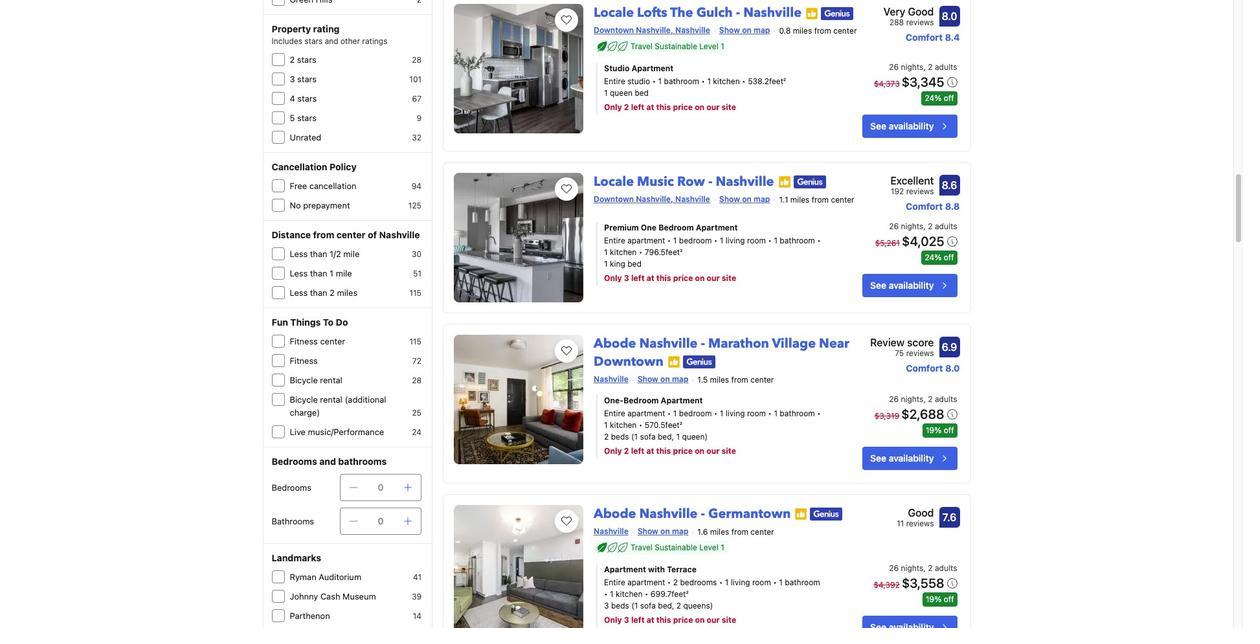 Task type: vqa. For each thing, say whether or not it's contained in the screenshot.
16 within the OPTION
no



Task type: locate. For each thing, give the bounding box(es) containing it.
2 nights from the top
[[901, 221, 924, 231]]

living inside 'one-bedroom apartment entire apartment • 1 bedroom • 1 living room • 1 bathroom • 1 kitchen • 570.5feet² 2 beds (1 sofa bed, 1 queen) only 2 left at this price on our site'
[[726, 409, 745, 418]]

travel up studio
[[631, 41, 653, 51]]

3 than from the top
[[310, 288, 327, 298]]

1 bedrooms from the top
[[272, 456, 317, 467]]

and down live music/performance
[[319, 456, 336, 467]]

2 rental from the top
[[320, 394, 343, 405]]

1 bedroom from the top
[[679, 236, 712, 245]]

fitness
[[290, 336, 318, 347], [290, 356, 318, 366]]

do
[[336, 317, 348, 328]]

downtown nashville, nashville down lofts
[[594, 25, 710, 35]]

bed down studio
[[635, 88, 649, 98]]

1 vertical spatial than
[[310, 268, 327, 279]]

apartment up studio
[[632, 63, 674, 73]]

price down queens)
[[673, 615, 693, 625]]

0 vertical spatial sofa
[[640, 432, 656, 442]]

see
[[871, 120, 887, 131], [871, 280, 887, 291], [871, 453, 887, 464]]

1 availability from the top
[[889, 120, 934, 131]]

price inside 'one-bedroom apartment entire apartment • 1 bedroom • 1 living room • 1 bathroom • 1 kitchen • 570.5feet² 2 beds (1 sofa bed, 1 queen) only 2 left at this price on our site'
[[673, 446, 693, 456]]

4 left from the top
[[632, 615, 645, 625]]

apartment for abode nashville - germantown
[[628, 577, 666, 587]]

score
[[908, 337, 934, 348]]

2 bedrooms from the top
[[272, 483, 312, 493]]

2 our from the top
[[707, 273, 720, 283]]

sofa down 699.7feet²
[[640, 601, 656, 611]]

1 vertical spatial bedroom
[[679, 409, 712, 418]]

cancellation
[[310, 181, 357, 191]]

1 28 from the top
[[412, 55, 422, 65]]

apartment down row
[[696, 223, 738, 232]]

0 vertical spatial downtown
[[594, 25, 634, 35]]

left inside apartment with terrace entire apartment • 2 bedrooms • 1 living room • 1 bathroom • 1 kitchen • 699.7feet² 3 beds (1 sofa bed, 2 queens) only 3 left at this price on our site
[[632, 615, 645, 625]]

apartment inside 'one-bedroom apartment entire apartment • 1 bedroom • 1 living room • 1 bathroom • 1 kitchen • 570.5feet² 2 beds (1 sofa bed, 1 queen) only 2 left at this price on our site'
[[628, 409, 666, 418]]

0 vertical spatial good
[[908, 6, 934, 17]]

sustainable down the
[[655, 41, 698, 51]]

bedroom right one
[[659, 223, 694, 232]]

4 only from the top
[[604, 615, 622, 625]]

1 downtown from the top
[[594, 25, 634, 35]]

only inside the premium one bedroom apartment entire apartment • 1 bedroom • 1 living room • 1 bathroom • 1 kitchen • 796.5feet² 1 king bed only 3 left at this price on our site
[[604, 273, 622, 283]]

locale music row - nashville
[[594, 173, 774, 190]]

locale inside "link"
[[594, 4, 634, 21]]

2 vertical spatial see availability
[[871, 453, 934, 464]]

1 vertical spatial bed
[[628, 259, 642, 269]]

1 vertical spatial room
[[747, 409, 766, 418]]

miles for abode nashville - germantown
[[710, 527, 730, 537]]

1 price from the top
[[673, 102, 693, 112]]

miles for locale lofts the gulch - nashville
[[793, 26, 812, 36]]

2 downtown from the top
[[594, 194, 634, 204]]

4 price from the top
[[673, 615, 693, 625]]

24% off for locale music row - nashville
[[925, 253, 954, 262]]

1 apartment from the top
[[628, 236, 666, 245]]

1 our from the top
[[707, 102, 720, 112]]

26 nights , 2 adults for abode nashville - marathon village near downtown
[[890, 394, 958, 404]]

left inside studio apartment entire studio • 1 bathroom • 1 kitchen • 538.2feet² 1 queen bed only 2 left at this price on our site
[[631, 102, 645, 112]]

miles right 1.6
[[710, 527, 730, 537]]

off for locale music row - nashville
[[944, 253, 954, 262]]

0 vertical spatial locale
[[594, 4, 634, 21]]

1 vertical spatial living
[[726, 409, 745, 418]]

bed,
[[658, 432, 674, 442], [658, 601, 675, 611]]

1/2
[[330, 249, 341, 259]]

than down less than 1 mile
[[310, 288, 327, 298]]

1 adults from the top
[[935, 62, 958, 72]]

1 vertical spatial 28
[[412, 376, 422, 385]]

2 entire from the top
[[604, 236, 626, 245]]

center left the 192
[[831, 195, 855, 204]]

this down 570.5feet²
[[656, 446, 671, 456]]

1 nights from the top
[[901, 62, 924, 72]]

one
[[641, 223, 657, 232]]

19% off down $2,688
[[926, 425, 954, 435]]

apartment inside studio apartment entire studio • 1 bathroom • 1 kitchen • 538.2feet² 1 queen bed only 2 left at this price on our site
[[632, 63, 674, 73]]

map left 1.1
[[754, 194, 770, 204]]

26 nights , 2 adults for locale music row - nashville
[[890, 221, 958, 231]]

see availability for near
[[871, 453, 934, 464]]

24%
[[925, 93, 942, 103], [925, 253, 942, 262]]

0 vertical spatial bed
[[635, 88, 649, 98]]

see availability for nashville
[[871, 120, 934, 131]]

0 vertical spatial apartment
[[628, 236, 666, 245]]

kitchen inside studio apartment entire studio • 1 bathroom • 1 kitchen • 538.2feet² 1 queen bed only 2 left at this price on our site
[[713, 76, 740, 86]]

mile down 1/2
[[336, 268, 352, 279]]

0 vertical spatial 115
[[410, 288, 422, 298]]

parthenon
[[290, 611, 330, 621]]

(1
[[631, 432, 638, 442], [632, 601, 638, 611]]

see availability link for near
[[863, 447, 958, 470]]

3 nights from the top
[[901, 394, 924, 404]]

apartment
[[628, 236, 666, 245], [628, 409, 666, 418], [628, 577, 666, 587]]

less
[[290, 249, 308, 259], [290, 268, 308, 279], [290, 288, 308, 298]]

1 sofa from the top
[[640, 432, 656, 442]]

1 vertical spatial travel
[[631, 543, 653, 552]]

bathroom inside studio apartment entire studio • 1 bathroom • 1 kitchen • 538.2feet² 1 queen bed only 2 left at this price on our site
[[664, 76, 700, 86]]

locale left lofts
[[594, 4, 634, 21]]

0 vertical spatial bedroom
[[679, 236, 712, 245]]

3 apartment from the top
[[628, 577, 666, 587]]

2 vertical spatial comfort
[[906, 363, 943, 374]]

0 vertical spatial less
[[290, 249, 308, 259]]

1 vertical spatial fitness
[[290, 356, 318, 366]]

0 vertical spatial fitness
[[290, 336, 318, 347]]

0 vertical spatial travel sustainable level 1
[[631, 41, 725, 51]]

1 vertical spatial see availability link
[[863, 274, 958, 297]]

show for -
[[719, 194, 740, 204]]

1 vertical spatial nashville,
[[636, 194, 674, 204]]

bedroom down one-bedroom apartment link
[[679, 409, 712, 418]]

on inside the premium one bedroom apartment entire apartment • 1 bedroom • 1 living room • 1 bathroom • 1 kitchen • 796.5feet² 1 king bed only 3 left at this price on our site
[[695, 273, 705, 283]]

nashville, for lofts
[[636, 25, 674, 35]]

3 entire from the top
[[604, 409, 626, 418]]

1 see availability from the top
[[871, 120, 934, 131]]

see availability down $5,261
[[871, 280, 934, 291]]

0 vertical spatial abode
[[594, 335, 636, 352]]

1 vertical spatial beds
[[611, 601, 630, 611]]

downtown nashville, nashville for music
[[594, 194, 710, 204]]

2 fitness from the top
[[290, 356, 318, 366]]

at inside 'one-bedroom apartment entire apartment • 1 bedroom • 1 living room • 1 bathroom • 1 kitchen • 570.5feet² 2 beds (1 sofa bed, 1 queen) only 2 left at this price on our site'
[[647, 446, 655, 456]]

1 vertical spatial comfort
[[906, 201, 943, 212]]

4 entire from the top
[[604, 577, 626, 587]]

bed, inside 'one-bedroom apartment entire apartment • 1 bedroom • 1 living room • 1 bathroom • 1 kitchen • 570.5feet² 2 beds (1 sofa bed, 1 queen) only 2 left at this price on our site'
[[658, 432, 674, 442]]

rental inside bicycle rental (additional charge)
[[320, 394, 343, 405]]

abode nashville - germantown image
[[454, 505, 584, 628]]

4 nights from the top
[[901, 563, 924, 573]]

this property is part of our preferred partner program. it's committed to providing excellent service and good value. it'll pay us a higher commission if you make a booking. image up one-bedroom apartment link
[[668, 356, 681, 369]]

show up 570.5feet²
[[638, 374, 659, 384]]

2 vertical spatial living
[[731, 577, 750, 587]]

1 horizontal spatial this property is part of our preferred partner program. it's committed to providing excellent service and good value. it'll pay us a higher commission if you make a booking. image
[[778, 176, 791, 189]]

1 vertical spatial bicycle
[[290, 394, 318, 405]]

abode for abode nashville - marathon village near downtown
[[594, 335, 636, 352]]

nights up $3,558
[[901, 563, 924, 573]]

apartment inside the premium one bedroom apartment entire apartment • 1 bedroom • 1 living room • 1 bathroom • 1 kitchen • 796.5feet² 1 king bed only 3 left at this price on our site
[[696, 223, 738, 232]]

at down "796.5feet²"
[[647, 273, 655, 283]]

downtown up "studio"
[[594, 25, 634, 35]]

comfort for nashville
[[906, 32, 943, 43]]

from for locale music row - nashville
[[812, 195, 829, 204]]

beds for abode nashville - marathon village near downtown
[[611, 432, 629, 442]]

property
[[272, 23, 311, 34]]

center down to
[[320, 336, 345, 347]]

1 115 from the top
[[410, 288, 422, 298]]

2 good from the top
[[908, 507, 934, 519]]

see for nashville
[[871, 120, 887, 131]]

at down studio
[[647, 102, 655, 112]]

our down the queen) on the right of the page
[[707, 446, 720, 456]]

1 good from the top
[[908, 6, 934, 17]]

nashville
[[744, 4, 802, 21], [676, 25, 710, 35], [716, 173, 774, 190], [676, 194, 710, 204], [379, 229, 420, 240], [640, 335, 698, 352], [594, 374, 629, 384], [640, 505, 698, 523], [594, 526, 629, 536]]

our inside the premium one bedroom apartment entire apartment • 1 bedroom • 1 living room • 1 bathroom • 1 kitchen • 796.5feet² 1 king bed only 3 left at this price on our site
[[707, 273, 720, 283]]

26 nights , 2 adults for locale lofts the gulch - nashville
[[890, 62, 958, 72]]

comfort
[[906, 32, 943, 43], [906, 201, 943, 212], [906, 363, 943, 374]]

0 vertical spatial than
[[310, 249, 327, 259]]

off
[[944, 93, 954, 103], [944, 253, 954, 262], [944, 425, 954, 435], [944, 594, 954, 604]]

downtown up the one-
[[594, 353, 664, 370]]

3 26 nights , 2 adults from the top
[[890, 394, 958, 404]]

show on map down abode nashville - germantown
[[638, 526, 689, 536]]

reviews inside very good 288 reviews
[[907, 17, 934, 27]]

premium one bedroom apartment entire apartment • 1 bedroom • 1 living room • 1 bathroom • 1 kitchen • 796.5feet² 1 king bed only 3 left at this price on our site
[[604, 223, 821, 283]]

adults down 8.8
[[935, 221, 958, 231]]

mile for less than 1/2 mile
[[344, 249, 360, 259]]

bed inside the premium one bedroom apartment entire apartment • 1 bedroom • 1 living room • 1 bathroom • 1 kitchen • 796.5feet² 1 king bed only 3 left at this price on our site
[[628, 259, 642, 269]]

from
[[815, 26, 832, 36], [812, 195, 829, 204], [313, 229, 334, 240], [732, 375, 749, 385], [732, 527, 749, 537]]

stars right '4'
[[298, 93, 317, 104]]

2 travel sustainable level 1 from the top
[[631, 543, 725, 552]]

2 bedroom from the top
[[679, 409, 712, 418]]

1 vertical spatial this property is part of our preferred partner program. it's committed to providing excellent service and good value. it'll pay us a higher commission if you make a booking. image
[[668, 356, 681, 369]]

24% down the $4,025
[[925, 253, 942, 262]]

, for abode nashville - marathon village near downtown
[[924, 394, 926, 404]]

our down queens)
[[707, 615, 720, 625]]

review score element
[[871, 335, 934, 350]]

2 level from the top
[[700, 543, 719, 552]]

8.0 down scored 6.9 element
[[946, 363, 960, 374]]

1 vertical spatial 115
[[410, 337, 422, 347]]

bedrooms for bedrooms and bathrooms
[[272, 456, 317, 467]]

3 adults from the top
[[935, 394, 958, 404]]

•
[[653, 76, 656, 86], [702, 76, 705, 86], [742, 76, 746, 86], [668, 236, 671, 245], [714, 236, 718, 245], [768, 236, 772, 245], [818, 236, 821, 245], [639, 247, 643, 257], [668, 409, 671, 418], [714, 409, 718, 418], [768, 409, 772, 418], [818, 409, 821, 418], [639, 420, 643, 430], [668, 577, 671, 587], [719, 577, 723, 587], [774, 577, 777, 587], [604, 589, 608, 599], [645, 589, 649, 599]]

26 nights , 2 adults up $2,688
[[890, 394, 958, 404]]

51
[[413, 269, 422, 279]]

room for germantown
[[753, 577, 771, 587]]

2 downtown nashville, nashville from the top
[[594, 194, 710, 204]]

2 only from the top
[[604, 273, 622, 283]]

price down "796.5feet²"
[[673, 273, 693, 283]]

good inside good 11 reviews
[[908, 507, 934, 519]]

living inside apartment with terrace entire apartment • 2 bedrooms • 1 living room • 1 bathroom • 1 kitchen • 699.7feet² 3 beds (1 sofa bed, 2 queens) only 3 left at this price on our site
[[731, 577, 750, 587]]

0 vertical spatial rental
[[320, 375, 343, 385]]

this down 699.7feet²
[[657, 615, 671, 625]]

1 travel from the top
[[631, 41, 653, 51]]

bedrooms down "live"
[[272, 456, 317, 467]]

3 26 from the top
[[890, 394, 899, 404]]

0 vertical spatial level
[[700, 41, 719, 51]]

- left marathon
[[701, 335, 705, 352]]

see availability down the $3,319
[[871, 453, 934, 464]]

bed, inside apartment with terrace entire apartment • 2 bedrooms • 1 living room • 1 bathroom • 1 kitchen • 699.7feet² 3 beds (1 sofa bed, 2 queens) only 3 left at this price on our site
[[658, 601, 675, 611]]

8.0
[[942, 10, 958, 22], [946, 363, 960, 374]]

4 our from the top
[[707, 615, 720, 625]]

bedroom
[[679, 236, 712, 245], [679, 409, 712, 418]]

41
[[413, 573, 422, 582]]

1 reviews from the top
[[907, 17, 934, 27]]

0 vertical spatial bed,
[[658, 432, 674, 442]]

free
[[290, 181, 307, 191]]

miles up do
[[337, 288, 358, 298]]

1 vertical spatial 19% off
[[926, 594, 954, 604]]

abode nashville - germantown link
[[594, 500, 791, 523]]

(1 for abode nashville - germantown
[[632, 601, 638, 611]]

1 vertical spatial bedrooms
[[272, 483, 312, 493]]

johnny
[[290, 591, 318, 602]]

bicycle inside bicycle rental (additional charge)
[[290, 394, 318, 405]]

1 24% off from the top
[[925, 93, 954, 103]]

4 off from the top
[[944, 594, 954, 604]]

1 vertical spatial level
[[700, 543, 719, 552]]

1 vertical spatial see availability
[[871, 280, 934, 291]]

570.5feet²
[[645, 420, 683, 430]]

availability for nashville
[[889, 120, 934, 131]]

downtown for locale lofts the gulch - nashville
[[594, 25, 634, 35]]

1 26 nights , 2 adults from the top
[[890, 62, 958, 72]]

beds inside apartment with terrace entire apartment • 2 bedrooms • 1 living room • 1 bathroom • 1 kitchen • 699.7feet² 3 beds (1 sofa bed, 2 queens) only 3 left at this price on our site
[[611, 601, 630, 611]]

comfort for near
[[906, 363, 943, 374]]

0 vertical spatial 24% off
[[925, 93, 954, 103]]

kitchen inside the premium one bedroom apartment entire apartment • 1 bedroom • 1 living room • 1 bathroom • 1 kitchen • 796.5feet² 1 king bed only 3 left at this price on our site
[[610, 247, 637, 257]]

0 vertical spatial beds
[[611, 432, 629, 442]]

this property is part of our preferred partner program. it's committed to providing excellent service and good value. it'll pay us a higher commission if you make a booking. image
[[806, 7, 819, 20], [806, 7, 819, 20], [778, 176, 791, 189], [668, 356, 681, 369], [795, 508, 808, 521]]

bedroom inside 'one-bedroom apartment entire apartment • 1 bedroom • 1 living room • 1 bathroom • 1 kitchen • 570.5feet² 2 beds (1 sofa bed, 1 queen) only 2 left at this price on our site'
[[624, 396, 659, 405]]

1 downtown nashville, nashville from the top
[[594, 25, 710, 35]]

locale left music
[[594, 173, 634, 190]]

at
[[647, 102, 655, 112], [647, 273, 655, 283], [647, 446, 655, 456], [647, 615, 655, 625]]

8.4
[[945, 32, 960, 43]]

2 19% off from the top
[[926, 594, 954, 604]]

nights up $3,345
[[901, 62, 924, 72]]

3 this from the top
[[656, 446, 671, 456]]

4 at from the top
[[647, 615, 655, 625]]

2 off from the top
[[944, 253, 954, 262]]

left inside 'one-bedroom apartment entire apartment • 1 bedroom • 1 living room • 1 bathroom • 1 kitchen • 570.5feet² 2 beds (1 sofa bed, 1 queen) only 2 left at this price on our site'
[[631, 446, 645, 456]]

4 this from the top
[[657, 615, 671, 625]]

115 for fitness center
[[410, 337, 422, 347]]

kitchen inside apartment with terrace entire apartment • 2 bedrooms • 1 living room • 1 bathroom • 1 kitchen • 699.7feet² 3 beds (1 sofa bed, 2 queens) only 3 left at this price on our site
[[616, 589, 643, 599]]

1 travel sustainable level 1 from the top
[[631, 41, 725, 51]]

0 vertical spatial 19% off
[[926, 425, 954, 435]]

0 vertical spatial downtown nashville, nashville
[[594, 25, 710, 35]]

reviews up the comfort 8.4
[[907, 17, 934, 27]]

fitness for fitness center
[[290, 336, 318, 347]]

kitchen down the one-
[[610, 420, 637, 430]]

1 vertical spatial 24%
[[925, 253, 942, 262]]

3 see from the top
[[871, 453, 887, 464]]

rental for bicycle rental (additional charge)
[[320, 394, 343, 405]]

1 vertical spatial downtown
[[594, 194, 634, 204]]

6.9
[[942, 341, 958, 353]]

see down the $3,319
[[871, 453, 887, 464]]

site down 'premium one bedroom apartment' link at top
[[722, 273, 737, 283]]

mile for less than 1 mile
[[336, 268, 352, 279]]

4 adults from the top
[[935, 563, 958, 573]]

apartment with terrace entire apartment • 2 bedrooms • 1 living room • 1 bathroom • 1 kitchen • 699.7feet² 3 beds (1 sofa bed, 2 queens) only 3 left at this price on our site
[[604, 565, 821, 625]]

2 apartment from the top
[[628, 409, 666, 418]]

sofa inside apartment with terrace entire apartment • 2 bedrooms • 1 living room • 1 bathroom • 1 kitchen • 699.7feet² 3 beds (1 sofa bed, 2 queens) only 3 left at this price on our site
[[640, 601, 656, 611]]

scored 6.9 element
[[940, 337, 960, 357]]

0 vertical spatial see availability
[[871, 120, 934, 131]]

less for less than 1 mile
[[290, 268, 308, 279]]

near
[[819, 335, 850, 352]]

site down one-bedroom apartment link
[[722, 446, 736, 456]]

premium
[[604, 223, 639, 232]]

0 vertical spatial nashville,
[[636, 25, 674, 35]]

0 vertical spatial (1
[[631, 432, 638, 442]]

26 nights , 2 adults
[[890, 62, 958, 72], [890, 221, 958, 231], [890, 394, 958, 404], [890, 563, 958, 573]]

and down rating
[[325, 36, 339, 46]]

show on map down the 'gulch'
[[719, 25, 770, 35]]

1 24% from the top
[[925, 93, 942, 103]]

19%
[[926, 425, 942, 435], [926, 594, 942, 604]]

1 level from the top
[[700, 41, 719, 51]]

26 nights , 2 adults up $3,558
[[890, 563, 958, 573]]

19% off down $3,558
[[926, 594, 954, 604]]

2 at from the top
[[647, 273, 655, 283]]

26 for locale music row - nashville
[[890, 221, 899, 231]]

room inside the premium one bedroom apartment entire apartment • 1 bedroom • 1 living room • 1 bathroom • 1 kitchen • 796.5feet² 1 king bed only 3 left at this price on our site
[[747, 236, 766, 245]]

less for less than 1/2 mile
[[290, 249, 308, 259]]

1 rental from the top
[[320, 375, 343, 385]]

24% off
[[925, 93, 954, 103], [925, 253, 954, 262]]

2 vertical spatial see
[[871, 453, 887, 464]]

0 vertical spatial room
[[747, 236, 766, 245]]

rental down bicycle rental
[[320, 394, 343, 405]]

adults up $2,688
[[935, 394, 958, 404]]

0 vertical spatial bedrooms
[[272, 456, 317, 467]]

this property is part of our preferred partner program. it's committed to providing excellent service and good value. it'll pay us a higher commission if you make a booking. image
[[778, 176, 791, 189], [668, 356, 681, 369], [795, 508, 808, 521]]

72
[[413, 356, 422, 366]]

2 locale from the top
[[594, 173, 634, 190]]

4 , from the top
[[924, 563, 926, 573]]

this inside the premium one bedroom apartment entire apartment • 1 bedroom • 1 living room • 1 bathroom • 1 kitchen • 796.5feet² 1 king bed only 3 left at this price on our site
[[657, 273, 671, 283]]

this down studio apartment link
[[656, 102, 671, 112]]

1 vertical spatial travel sustainable level 1
[[631, 543, 725, 552]]

4 26 nights , 2 adults from the top
[[890, 563, 958, 573]]

2 stars
[[290, 54, 317, 65]]

than up less than 2 miles on the top of page
[[310, 268, 327, 279]]

bedrooms for bedrooms
[[272, 483, 312, 493]]

travel sustainable level 1 for nashville
[[631, 543, 725, 552]]

2 28 from the top
[[412, 376, 422, 385]]

bathroom inside 'one-bedroom apartment entire apartment • 1 bedroom • 1 living room • 1 bathroom • 1 kitchen • 570.5feet² 2 beds (1 sofa bed, 1 queen) only 2 left at this price on our site'
[[780, 409, 815, 418]]

1 vertical spatial (1
[[632, 601, 638, 611]]

1 vertical spatial 24% off
[[925, 253, 954, 262]]

off for abode nashville - marathon village near downtown
[[944, 425, 954, 435]]

0 vertical spatial and
[[325, 36, 339, 46]]

2 vertical spatial room
[[753, 577, 771, 587]]

1 vertical spatial see
[[871, 280, 887, 291]]

on down studio apartment link
[[695, 102, 705, 112]]

fun
[[272, 317, 288, 328]]

nights
[[901, 62, 924, 72], [901, 221, 924, 231], [901, 394, 924, 404], [901, 563, 924, 573]]

, for locale lofts the gulch - nashville
[[924, 62, 926, 72]]

see availability link for nashville
[[863, 115, 958, 138]]

4 reviews from the top
[[907, 519, 934, 528]]

1 vertical spatial 19%
[[926, 594, 942, 604]]

2 than from the top
[[310, 268, 327, 279]]

bicycle rental (additional charge)
[[290, 394, 386, 418]]

1 vertical spatial apartment
[[628, 409, 666, 418]]

site
[[722, 102, 736, 112], [722, 273, 737, 283], [722, 446, 736, 456], [722, 615, 737, 625]]

studio apartment entire studio • 1 bathroom • 1 kitchen • 538.2feet² 1 queen bed only 2 left at this price on our site
[[604, 63, 786, 112]]

only inside 'one-bedroom apartment entire apartment • 1 bedroom • 1 living room • 1 bathroom • 1 kitchen • 570.5feet² 2 beds (1 sofa bed, 1 queen) only 2 left at this price on our site'
[[604, 446, 622, 456]]

0 vertical spatial see availability link
[[863, 115, 958, 138]]

rental for bicycle rental
[[320, 375, 343, 385]]

than for 1/2
[[310, 249, 327, 259]]

apartment with terrace link
[[604, 564, 823, 576]]

than for 1
[[310, 268, 327, 279]]

0 vertical spatial travel
[[631, 41, 653, 51]]

ryman auditorium
[[290, 572, 362, 582]]

bedroom down 'premium one bedroom apartment' link at top
[[679, 236, 712, 245]]

locale lofts the gulch - nashville image
[[454, 4, 584, 133]]

miles for locale music row - nashville
[[791, 195, 810, 204]]

1 vertical spatial abode
[[594, 505, 636, 523]]

our
[[707, 102, 720, 112], [707, 273, 720, 283], [707, 446, 720, 456], [707, 615, 720, 625]]

1 vertical spatial downtown nashville, nashville
[[594, 194, 710, 204]]

sustainable
[[655, 41, 698, 51], [655, 543, 698, 552]]

0 vertical spatial availability
[[889, 120, 934, 131]]

1 left from the top
[[631, 102, 645, 112]]

living inside the premium one bedroom apartment entire apartment • 1 bedroom • 1 living room • 1 bathroom • 1 kitchen • 796.5feet² 1 king bed only 3 left at this price on our site
[[726, 236, 745, 245]]

1 vertical spatial rental
[[320, 394, 343, 405]]

2 site from the top
[[722, 273, 737, 283]]

at inside studio apartment entire studio • 1 bathroom • 1 kitchen • 538.2feet² 1 queen bed only 2 left at this price on our site
[[647, 102, 655, 112]]

- up 1.6
[[701, 505, 705, 523]]

1 0 from the top
[[378, 482, 384, 493]]

2 this from the top
[[657, 273, 671, 283]]

$3,345
[[902, 74, 945, 89]]

1 vertical spatial 0
[[378, 516, 384, 527]]

apartment inside apartment with terrace entire apartment • 2 bedrooms • 1 living room • 1 bathroom • 1 kitchen • 699.7feet² 3 beds (1 sofa bed, 2 queens) only 3 left at this price on our site
[[628, 577, 666, 587]]

stars for 3 stars
[[297, 74, 317, 84]]

fitness down things on the left
[[290, 336, 318, 347]]

miles
[[793, 26, 812, 36], [791, 195, 810, 204], [337, 288, 358, 298], [710, 375, 729, 385], [710, 527, 730, 537]]

less down less than 1 mile
[[290, 288, 308, 298]]

0 vertical spatial sustainable
[[655, 41, 698, 51]]

see availability link down $3,345
[[863, 115, 958, 138]]

one-bedroom apartment entire apartment • 1 bedroom • 1 living room • 1 bathroom • 1 kitchen • 570.5feet² 2 beds (1 sofa bed, 1 queen) only 2 left at this price on our site
[[604, 396, 821, 456]]

115
[[410, 288, 422, 298], [410, 337, 422, 347]]

1 vertical spatial sustainable
[[655, 543, 698, 552]]

3 left from the top
[[631, 446, 645, 456]]

3 availability from the top
[[889, 453, 934, 464]]

our inside studio apartment entire studio • 1 bathroom • 1 kitchen • 538.2feet² 1 queen bed only 2 left at this price on our site
[[707, 102, 720, 112]]

marathon
[[709, 335, 769, 352]]

1 vertical spatial good
[[908, 507, 934, 519]]

see availability
[[871, 120, 934, 131], [871, 280, 934, 291], [871, 453, 934, 464]]

level down 1.6
[[700, 543, 719, 552]]

2 sustainable from the top
[[655, 543, 698, 552]]

off down $2,688
[[944, 425, 954, 435]]

1 vertical spatial less
[[290, 268, 308, 279]]

travel
[[631, 41, 653, 51], [631, 543, 653, 552]]

1 fitness from the top
[[290, 336, 318, 347]]

3 price from the top
[[673, 446, 693, 456]]

1 vertical spatial mile
[[336, 268, 352, 279]]

rental up bicycle rental (additional charge)
[[320, 375, 343, 385]]

kitchen
[[713, 76, 740, 86], [610, 247, 637, 257], [610, 420, 637, 430], [616, 589, 643, 599]]

includes
[[272, 36, 302, 46]]

comfort down score
[[906, 363, 943, 374]]

2 travel from the top
[[631, 543, 653, 552]]

0 for bathrooms
[[378, 516, 384, 527]]

studio apartment link
[[604, 63, 823, 74]]

2 vertical spatial see availability link
[[863, 447, 958, 470]]

room inside apartment with terrace entire apartment • 2 bedrooms • 1 living room • 1 bathroom • 1 kitchen • 699.7feet² 3 beds (1 sofa bed, 2 queens) only 3 left at this price on our site
[[753, 577, 771, 587]]

comfort down excellent 192 reviews at top right
[[906, 201, 943, 212]]

2 price from the top
[[673, 273, 693, 283]]

bedrooms up bathrooms
[[272, 483, 312, 493]]

music/performance
[[308, 427, 384, 437]]

show on map left 1.1
[[719, 194, 770, 204]]

than
[[310, 249, 327, 259], [310, 268, 327, 279], [310, 288, 327, 298]]

stars for 2 stars
[[297, 54, 317, 65]]

125
[[409, 201, 422, 211]]

4 26 from the top
[[890, 563, 899, 573]]

1 sustainable from the top
[[655, 41, 698, 51]]

abode inside abode nashville - marathon village near downtown
[[594, 335, 636, 352]]

living down one-bedroom apartment link
[[726, 409, 745, 418]]

1 , from the top
[[924, 62, 926, 72]]

terrace
[[667, 565, 697, 574]]

28 for 2 stars
[[412, 55, 422, 65]]

stars down rating
[[305, 36, 323, 46]]

entire inside apartment with terrace entire apartment • 2 bedrooms • 1 living room • 1 bathroom • 1 kitchen • 699.7feet² 3 beds (1 sofa bed, 2 queens) only 3 left at this price on our site
[[604, 577, 626, 587]]

2 bicycle from the top
[[290, 394, 318, 405]]

2 vertical spatial downtown
[[594, 353, 664, 370]]

miles right 1.1
[[791, 195, 810, 204]]

115 for less than 2 miles
[[410, 288, 422, 298]]

museum
[[343, 591, 376, 602]]

0 vertical spatial 19%
[[926, 425, 942, 435]]

room for marathon
[[747, 409, 766, 418]]

bedroom up 570.5feet²
[[624, 396, 659, 405]]

center left of
[[337, 229, 366, 240]]

0 vertical spatial 24%
[[925, 93, 942, 103]]

sofa inside 'one-bedroom apartment entire apartment • 1 bedroom • 1 living room • 1 bathroom • 1 kitchen • 570.5feet² 2 beds (1 sofa bed, 1 queen) only 2 left at this price on our site'
[[640, 432, 656, 442]]

fitness up bicycle rental
[[290, 356, 318, 366]]

show for gulch
[[719, 25, 740, 35]]

availability for near
[[889, 453, 934, 464]]

- inside abode nashville - marathon village near downtown
[[701, 335, 705, 352]]

$4,373
[[874, 79, 900, 89]]

adults for abode nashville - marathon village near downtown
[[935, 394, 958, 404]]

scored 8.0 element
[[940, 6, 960, 27]]

, up the $4,025
[[924, 221, 926, 231]]

3 at from the top
[[647, 446, 655, 456]]

0 vertical spatial this property is part of our preferred partner program. it's committed to providing excellent service and good value. it'll pay us a higher commission if you make a booking. image
[[778, 176, 791, 189]]

1 site from the top
[[722, 102, 736, 112]]

2 less from the top
[[290, 268, 308, 279]]

2 vertical spatial availability
[[889, 453, 934, 464]]

0 vertical spatial comfort
[[906, 32, 943, 43]]

stars for 5 stars
[[297, 113, 317, 123]]

this property is part of our preferred partner program. it's committed to providing excellent service and good value. it'll pay us a higher commission if you make a booking. image for abode nashville - marathon village near downtown
[[668, 356, 681, 369]]

0 vertical spatial 28
[[412, 55, 422, 65]]

living down 'premium one bedroom apartment' link at top
[[726, 236, 745, 245]]

of
[[368, 229, 377, 240]]

0 vertical spatial 0
[[378, 482, 384, 493]]

$4,392
[[874, 580, 900, 590]]

apartment left 'with'
[[604, 565, 646, 574]]

2 , from the top
[[924, 221, 926, 231]]

genius discounts available at this property. image
[[821, 7, 854, 20], [821, 7, 854, 20], [794, 176, 826, 189], [794, 176, 826, 189], [683, 356, 716, 369], [683, 356, 716, 369], [810, 508, 843, 521], [810, 508, 843, 521]]

nights up $2,688
[[901, 394, 924, 404]]

comfort down very good 288 reviews at the top right of page
[[906, 32, 943, 43]]

1 locale from the top
[[594, 4, 634, 21]]

reviews inside excellent 192 reviews
[[907, 186, 934, 196]]

village
[[772, 335, 816, 352]]

2 horizontal spatial this property is part of our preferred partner program. it's committed to providing excellent service and good value. it'll pay us a higher commission if you make a booking. image
[[795, 508, 808, 521]]

lofts
[[637, 4, 668, 21]]

3 , from the top
[[924, 394, 926, 404]]

nashville,
[[636, 25, 674, 35], [636, 194, 674, 204]]

our down studio apartment link
[[707, 102, 720, 112]]

see availability down $4,373
[[871, 120, 934, 131]]

price inside apartment with terrace entire apartment • 2 bedrooms • 1 living room • 1 bathroom • 1 kitchen • 699.7feet² 3 beds (1 sofa bed, 2 queens) only 3 left at this price on our site
[[673, 615, 693, 625]]

26 for abode nashville - marathon village near downtown
[[890, 394, 899, 404]]

1 bicycle from the top
[[290, 375, 318, 385]]

beds inside 'one-bedroom apartment entire apartment • 1 bedroom • 1 living room • 1 bathroom • 1 kitchen • 570.5feet² 2 beds (1 sofa bed, 1 queen) only 2 left at this price on our site'
[[611, 432, 629, 442]]

free cancellation
[[290, 181, 357, 191]]

kitchen left 699.7feet²
[[616, 589, 643, 599]]

0 vertical spatial see
[[871, 120, 887, 131]]

good
[[908, 6, 934, 17], [908, 507, 934, 519]]

0 vertical spatial 8.0
[[942, 10, 958, 22]]

only inside studio apartment entire studio • 1 bathroom • 1 kitchen • 538.2feet² 1 queen bed only 2 left at this price on our site
[[604, 102, 622, 112]]

2 vertical spatial apartment
[[628, 577, 666, 587]]

3 less from the top
[[290, 288, 308, 298]]

beds
[[611, 432, 629, 442], [611, 601, 630, 611]]

0 vertical spatial bedroom
[[659, 223, 694, 232]]

1 vertical spatial availability
[[889, 280, 934, 291]]

landmarks
[[272, 553, 321, 564]]

1 vertical spatial bedroom
[[624, 396, 659, 405]]

101
[[410, 74, 422, 84]]

2 sofa from the top
[[640, 601, 656, 611]]

left
[[631, 102, 645, 112], [632, 273, 645, 283], [631, 446, 645, 456], [632, 615, 645, 625]]

sofa down 570.5feet²
[[640, 432, 656, 442]]

downtown nashville, nashville for lofts
[[594, 25, 710, 35]]

8.0 inside scored 8.0 element
[[942, 10, 958, 22]]

bedroom inside 'one-bedroom apartment entire apartment • 1 bedroom • 1 living room • 1 bathroom • 1 kitchen • 570.5feet² 2 beds (1 sofa bed, 1 queen) only 2 left at this price on our site'
[[679, 409, 712, 418]]

sustainable up 'terrace' at the bottom
[[655, 543, 698, 552]]

0 for bedrooms
[[378, 482, 384, 493]]

3 see availability link from the top
[[863, 447, 958, 470]]

abode for abode nashville - germantown
[[594, 505, 636, 523]]

site down studio apartment link
[[722, 102, 736, 112]]

living for marathon
[[726, 409, 745, 418]]

see availability link down $2,688
[[863, 447, 958, 470]]

3 inside the premium one bedroom apartment entire apartment • 1 bedroom • 1 living room • 1 bathroom • 1 kitchen • 796.5feet² 1 king bed only 3 left at this price on our site
[[624, 273, 630, 283]]

1 see availability link from the top
[[863, 115, 958, 138]]

0 vertical spatial bicycle
[[290, 375, 318, 385]]

2 vertical spatial less
[[290, 288, 308, 298]]

this property is part of our preferred partner program. it's committed to providing excellent service and good value. it'll pay us a higher commission if you make a booking. image right the germantown
[[795, 508, 808, 521]]

3 off from the top
[[944, 425, 954, 435]]

apartment up 570.5feet²
[[628, 409, 666, 418]]

0 vertical spatial mile
[[344, 249, 360, 259]]

1 vertical spatial bed,
[[658, 601, 675, 611]]

9
[[417, 113, 422, 123]]

level up studio apartment link
[[700, 41, 719, 51]]

30
[[412, 249, 422, 259]]

0 vertical spatial living
[[726, 236, 745, 245]]

downtown up premium
[[594, 194, 634, 204]]

less for less than 2 miles
[[290, 288, 308, 298]]

1 vertical spatial locale
[[594, 173, 634, 190]]

scored 8.6 element
[[940, 175, 960, 196]]

this
[[656, 102, 671, 112], [657, 273, 671, 283], [656, 446, 671, 456], [657, 615, 671, 625]]

1 beds from the top
[[611, 432, 629, 442]]

2 vertical spatial than
[[310, 288, 327, 298]]

19% off for abode nashville - marathon village near downtown
[[926, 425, 954, 435]]

nashville, down music
[[636, 194, 674, 204]]

than for 2
[[310, 288, 327, 298]]

locale
[[594, 4, 634, 21], [594, 173, 634, 190]]

apartment inside the premium one bedroom apartment entire apartment • 1 bedroom • 1 living room • 1 bathroom • 1 kitchen • 796.5feet² 1 king bed only 3 left at this price on our site
[[628, 236, 666, 245]]

good right 288
[[908, 6, 934, 17]]

our inside apartment with terrace entire apartment • 2 bedrooms • 1 living room • 1 bathroom • 1 kitchen • 699.7feet² 3 beds (1 sofa bed, 2 queens) only 3 left at this price on our site
[[707, 615, 720, 625]]

off down $3,558
[[944, 594, 954, 604]]

nashville, for music
[[636, 194, 674, 204]]

0 horizontal spatial this property is part of our preferred partner program. it's committed to providing excellent service and good value. it'll pay us a higher commission if you make a booking. image
[[668, 356, 681, 369]]

fitness center
[[290, 336, 345, 347]]

(1 inside 'one-bedroom apartment entire apartment • 1 bedroom • 1 living room • 1 bathroom • 1 kitchen • 570.5feet² 2 beds (1 sofa bed, 1 queen) only 2 left at this price on our site'
[[631, 432, 638, 442]]

1 only from the top
[[604, 102, 622, 112]]

nights for abode nashville - germantown
[[901, 563, 924, 573]]

1 vertical spatial sofa
[[640, 601, 656, 611]]

left inside the premium one bedroom apartment entire apartment • 1 bedroom • 1 living room • 1 bathroom • 1 kitchen • 796.5feet² 1 king bed only 3 left at this price on our site
[[632, 273, 645, 283]]

2 left from the top
[[632, 273, 645, 283]]

room down 1.5 miles from center
[[747, 409, 766, 418]]

center for locale lofts the gulch - nashville
[[834, 26, 857, 36]]

room inside 'one-bedroom apartment entire apartment • 1 bedroom • 1 living room • 1 bathroom • 1 kitchen • 570.5feet² 2 beds (1 sofa bed, 1 queen) only 2 left at this price on our site'
[[747, 409, 766, 418]]

2 beds from the top
[[611, 601, 630, 611]]

1 off from the top
[[944, 93, 954, 103]]

this down "796.5feet²"
[[657, 273, 671, 283]]

, up $3,345
[[924, 62, 926, 72]]

3 our from the top
[[707, 446, 720, 456]]

stars up 4 stars
[[297, 74, 317, 84]]

(1 inside apartment with terrace entire apartment • 2 bedrooms • 1 living room • 1 bathroom • 1 kitchen • 699.7feet² 3 beds (1 sofa bed, 2 queens) only 3 left at this price on our site
[[632, 601, 638, 611]]

1
[[721, 41, 725, 51], [658, 76, 662, 86], [708, 76, 711, 86], [604, 88, 608, 98], [674, 236, 677, 245], [720, 236, 724, 245], [774, 236, 778, 245], [604, 247, 608, 257], [604, 259, 608, 269], [330, 268, 334, 279], [674, 409, 677, 418], [720, 409, 724, 418], [774, 409, 778, 418], [604, 420, 608, 430], [677, 432, 680, 442], [721, 543, 725, 552], [725, 577, 729, 587], [779, 577, 783, 587], [610, 589, 614, 599]]



Task type: describe. For each thing, give the bounding box(es) containing it.
this inside 'one-bedroom apartment entire apartment • 1 bedroom • 1 living room • 1 bathroom • 1 kitchen • 570.5feet² 2 beds (1 sofa bed, 1 queen) only 2 left at this price on our site'
[[656, 446, 671, 456]]

entire inside the premium one bedroom apartment entire apartment • 1 bedroom • 1 living room • 1 bathroom • 1 kitchen • 796.5feet² 1 king bed only 3 left at this price on our site
[[604, 236, 626, 245]]

music
[[637, 173, 674, 190]]

bed inside studio apartment entire studio • 1 bathroom • 1 kitchen • 538.2feet² 1 queen bed only 2 left at this price on our site
[[635, 88, 649, 98]]

travel sustainable level 1 for lofts
[[631, 41, 725, 51]]

studio
[[604, 63, 630, 73]]

19% for abode nashville - germantown
[[926, 594, 942, 604]]

excellent
[[891, 175, 934, 186]]

cash
[[321, 591, 340, 602]]

map for -
[[754, 194, 770, 204]]

map for germantown
[[672, 526, 689, 536]]

24% for locale lofts the gulch - nashville
[[925, 93, 942, 103]]

19% for abode nashville - marathon village near downtown
[[926, 425, 942, 435]]

good element
[[897, 505, 934, 521]]

locale for locale music row - nashville
[[594, 173, 634, 190]]

on left 0.8
[[742, 25, 752, 35]]

johnny cash museum
[[290, 591, 376, 602]]

kitchen inside 'one-bedroom apartment entire apartment • 1 bedroom • 1 living room • 1 bathroom • 1 kitchen • 570.5feet² 2 beds (1 sofa bed, 1 queen) only 2 left at this price on our site'
[[610, 420, 637, 430]]

stars for 4 stars
[[298, 93, 317, 104]]

show on map for germantown
[[638, 526, 689, 536]]

things
[[290, 317, 321, 328]]

192
[[891, 186, 904, 196]]

show for germantown
[[638, 526, 659, 536]]

price inside the premium one bedroom apartment entire apartment • 1 bedroom • 1 living room • 1 bathroom • 1 kitchen • 796.5feet² 1 king bed only 3 left at this price on our site
[[673, 273, 693, 283]]

at inside apartment with terrace entire apartment • 2 bedrooms • 1 living room • 1 bathroom • 1 kitchen • 699.7feet² 3 beds (1 sofa bed, 2 queens) only 3 left at this price on our site
[[647, 615, 655, 625]]

94
[[412, 181, 422, 191]]

downtown inside abode nashville - marathon village near downtown
[[594, 353, 664, 370]]

699.7feet²
[[651, 589, 689, 599]]

on inside apartment with terrace entire apartment • 2 bedrooms • 1 living room • 1 bathroom • 1 kitchen • 699.7feet² 3 beds (1 sofa bed, 2 queens) only 3 left at this price on our site
[[695, 615, 705, 625]]

1.1
[[779, 195, 789, 204]]

67
[[412, 94, 422, 104]]

center for abode nashville - marathon village near downtown
[[751, 375, 774, 385]]

row
[[677, 173, 705, 190]]

downtown for locale music row - nashville
[[594, 194, 634, 204]]

price inside studio apartment entire studio • 1 bathroom • 1 kitchen • 538.2feet² 1 queen bed only 2 left at this price on our site
[[673, 102, 693, 112]]

from for abode nashville - marathon village near downtown
[[732, 375, 749, 385]]

no prepayment
[[290, 200, 350, 211]]

travel for nashville
[[631, 543, 653, 552]]

2 inside studio apartment entire studio • 1 bathroom • 1 kitchen • 538.2feet² 1 queen bed only 2 left at this price on our site
[[624, 102, 629, 112]]

nights for locale music row - nashville
[[901, 221, 924, 231]]

excellent element
[[891, 173, 934, 188]]

only inside apartment with terrace entire apartment • 2 bedrooms • 1 living room • 1 bathroom • 1 kitchen • 699.7feet² 3 beds (1 sofa bed, 2 queens) only 3 left at this price on our site
[[604, 615, 622, 625]]

on inside studio apartment entire studio • 1 bathroom • 1 kitchen • 538.2feet² 1 queen bed only 2 left at this price on our site
[[695, 102, 705, 112]]

premium one bedroom apartment link
[[604, 222, 823, 234]]

apartment for abode nashville - marathon village near downtown
[[628, 409, 666, 418]]

this property is part of our preferred partner program. it's committed to providing excellent service and good value. it'll pay us a higher commission if you make a booking. image for locale music row - nashville
[[778, 176, 791, 189]]

nashville inside abode nashville - marathon village near downtown
[[640, 335, 698, 352]]

fun things to do
[[272, 317, 348, 328]]

bicycle for bicycle rental (additional charge)
[[290, 394, 318, 405]]

39
[[412, 592, 422, 602]]

distance from center of nashville
[[272, 229, 420, 240]]

beds for abode nashville - germantown
[[611, 601, 630, 611]]

this inside apartment with terrace entire apartment • 2 bedrooms • 1 living room • 1 bathroom • 1 kitchen • 699.7feet² 3 beds (1 sofa bed, 2 queens) only 3 left at this price on our site
[[657, 615, 671, 625]]

ratings
[[362, 36, 388, 46]]

1.5 miles from center
[[698, 375, 774, 385]]

7.6
[[943, 512, 957, 523]]

queen
[[610, 88, 633, 98]]

see for near
[[871, 453, 887, 464]]

off for locale lofts the gulch - nashville
[[944, 93, 954, 103]]

adults for locale music row - nashville
[[935, 221, 958, 231]]

this property is part of our preferred partner program. it's committed to providing excellent service and good value. it'll pay us a higher commission if you make a booking. image for -
[[778, 176, 791, 189]]

abode nashville - marathon village near downtown image
[[454, 335, 584, 464]]

2 see availability link from the top
[[863, 274, 958, 297]]

nashville inside "link"
[[744, 4, 802, 21]]

this property is part of our preferred partner program. it's committed to providing excellent service and good value. it'll pay us a higher commission if you make a booking. image for locale lofts the gulch - nashville
[[806, 7, 819, 20]]

$5,261
[[876, 238, 900, 248]]

level for gulch
[[700, 41, 719, 51]]

0.8 miles from center
[[779, 26, 857, 36]]

on inside 'one-bedroom apartment entire apartment • 1 bedroom • 1 living room • 1 bathroom • 1 kitchen • 570.5feet² 2 beds (1 sofa bed, 1 queen) only 2 left at this price on our site'
[[695, 446, 705, 456]]

show on map for marathon
[[638, 374, 689, 384]]

comfort 8.8
[[906, 201, 960, 212]]

24
[[412, 428, 422, 437]]

site inside 'one-bedroom apartment entire apartment • 1 bedroom • 1 living room • 1 bathroom • 1 kitchen • 570.5feet² 2 beds (1 sofa bed, 1 queen) only 2 left at this price on our site'
[[722, 446, 736, 456]]

property rating includes stars and other ratings
[[272, 23, 388, 46]]

from for locale lofts the gulch - nashville
[[815, 26, 832, 36]]

show on map for -
[[719, 194, 770, 204]]

live music/performance
[[290, 427, 384, 437]]

adults for locale lofts the gulch - nashville
[[935, 62, 958, 72]]

bed, for germantown
[[658, 601, 675, 611]]

show on map for gulch
[[719, 25, 770, 35]]

32
[[412, 133, 422, 143]]

on left 1.1
[[742, 194, 752, 204]]

entire inside 'one-bedroom apartment entire apartment • 1 bedroom • 1 living room • 1 bathroom • 1 kitchen • 570.5feet² 2 beds (1 sofa bed, 1 queen) only 2 left at this price on our site'
[[604, 409, 626, 418]]

sofa for abode nashville - marathon village near downtown
[[640, 432, 656, 442]]

1 vertical spatial and
[[319, 456, 336, 467]]

site inside studio apartment entire studio • 1 bathroom • 1 kitchen • 538.2feet² 1 queen bed only 2 left at this price on our site
[[722, 102, 736, 112]]

from up "less than 1/2 mile"
[[313, 229, 334, 240]]

this property is part of our preferred partner program. it's committed to providing excellent service and good value. it'll pay us a higher commission if you make a booking. image for marathon
[[668, 356, 681, 369]]

2 availability from the top
[[889, 280, 934, 291]]

the
[[670, 4, 694, 21]]

19% off for abode nashville - germantown
[[926, 594, 954, 604]]

locale lofts the gulch - nashville link
[[594, 0, 802, 21]]

abode nashville - marathon village near downtown link
[[594, 330, 850, 370]]

queen)
[[682, 432, 708, 442]]

excellent 192 reviews
[[891, 175, 934, 196]]

26 for locale lofts the gulch - nashville
[[890, 62, 899, 72]]

0.8
[[779, 26, 791, 36]]

to
[[323, 317, 334, 328]]

abode nashville - marathon village near downtown
[[594, 335, 850, 370]]

bedrooms and bathrooms
[[272, 456, 387, 467]]

1.5
[[698, 375, 708, 385]]

scored 7.6 element
[[940, 507, 960, 528]]

charge)
[[290, 407, 320, 418]]

apartment inside 'one-bedroom apartment entire apartment • 1 bedroom • 1 living room • 1 bathroom • 1 kitchen • 570.5feet² 2 beds (1 sofa bed, 1 queen) only 2 left at this price on our site'
[[661, 396, 703, 405]]

center for abode nashville - germantown
[[751, 527, 774, 537]]

2 see from the top
[[871, 280, 887, 291]]

2 see availability from the top
[[871, 280, 934, 291]]

level for germantown
[[700, 543, 719, 552]]

at inside the premium one bedroom apartment entire apartment • 1 bedroom • 1 living room • 1 bathroom • 1 kitchen • 796.5feet² 1 king bed only 3 left at this price on our site
[[647, 273, 655, 283]]

26 nights , 2 adults for abode nashville - germantown
[[890, 563, 958, 573]]

, for locale music row - nashville
[[924, 221, 926, 231]]

28 for bicycle rental
[[412, 376, 422, 385]]

14
[[413, 611, 422, 621]]

very good element
[[884, 4, 934, 19]]

travel for lofts
[[631, 41, 653, 51]]

one-bedroom apartment link
[[604, 395, 823, 407]]

nights for abode nashville - marathon village near downtown
[[901, 394, 924, 404]]

bathroom inside apartment with terrace entire apartment • 2 bedrooms • 1 living room • 1 bathroom • 1 kitchen • 699.7feet² 3 beds (1 sofa bed, 2 queens) only 3 left at this price on our site
[[785, 577, 821, 587]]

3 stars
[[290, 74, 317, 84]]

auditorium
[[319, 572, 362, 582]]

bathrooms
[[272, 516, 314, 527]]

(1 for abode nashville - marathon village near downtown
[[631, 432, 638, 442]]

rating
[[313, 23, 340, 34]]

sustainable for lofts
[[655, 41, 698, 51]]

538.2feet²
[[748, 76, 786, 86]]

locale music row - nashville link
[[594, 168, 774, 190]]

site inside the premium one bedroom apartment entire apartment • 1 bedroom • 1 living room • 1 bathroom • 1 kitchen • 796.5feet² 1 king bed only 3 left at this price on our site
[[722, 273, 737, 283]]

sustainable for nashville
[[655, 543, 698, 552]]

bedrooms
[[680, 577, 717, 587]]

$3,558
[[902, 576, 945, 590]]

5 stars
[[290, 113, 317, 123]]

$4,025
[[902, 234, 945, 249]]

fitness for fitness
[[290, 356, 318, 366]]

bedroom inside the premium one bedroom apartment entire apartment • 1 bedroom • 1 living room • 1 bathroom • 1 kitchen • 796.5feet² 1 king bed only 3 left at this price on our site
[[659, 223, 694, 232]]

comfort 8.0
[[906, 363, 960, 374]]

bicycle rental
[[290, 375, 343, 385]]

2 vertical spatial this property is part of our preferred partner program. it's committed to providing excellent service and good value. it'll pay us a higher commission if you make a booking. image
[[795, 508, 808, 521]]

very good 288 reviews
[[884, 6, 934, 27]]

bed, for marathon
[[658, 432, 674, 442]]

from for abode nashville - germantown
[[732, 527, 749, 537]]

apartment inside apartment with terrace entire apartment • 2 bedrooms • 1 living room • 1 bathroom • 1 kitchen • 699.7feet² 3 beds (1 sofa bed, 2 queens) only 3 left at this price on our site
[[604, 565, 646, 574]]

reviews inside review score 75 reviews
[[907, 348, 934, 358]]

locale music row - nashville image
[[454, 173, 584, 302]]

4
[[290, 93, 295, 104]]

center for locale music row - nashville
[[831, 195, 855, 204]]

gulch
[[697, 4, 733, 21]]

cancellation
[[272, 161, 327, 172]]

ryman
[[290, 572, 317, 582]]

entire inside studio apartment entire studio • 1 bathroom • 1 kitchen • 538.2feet² 1 queen bed only 2 left at this price on our site
[[604, 76, 626, 86]]

1 vertical spatial 8.0
[[946, 363, 960, 374]]

site inside apartment with terrace entire apartment • 2 bedrooms • 1 living room • 1 bathroom • 1 kitchen • 699.7feet² 3 beds (1 sofa bed, 2 queens) only 3 left at this price on our site
[[722, 615, 737, 625]]

live
[[290, 427, 306, 437]]

miles for abode nashville - marathon village near downtown
[[710, 375, 729, 385]]

- inside "link"
[[736, 4, 740, 21]]

(additional
[[345, 394, 386, 405]]

our inside 'one-bedroom apartment entire apartment • 1 bedroom • 1 living room • 1 bathroom • 1 kitchen • 570.5feet² 2 beds (1 sofa bed, 1 queen) only 2 left at this price on our site'
[[707, 446, 720, 456]]

studio
[[628, 76, 650, 86]]

sofa for abode nashville - germantown
[[640, 601, 656, 611]]

less than 1 mile
[[290, 268, 352, 279]]

bathroom inside the premium one bedroom apartment entire apartment • 1 bedroom • 1 living room • 1 bathroom • 1 kitchen • 796.5feet² 1 king bed only 3 left at this price on our site
[[780, 236, 815, 245]]

- right row
[[709, 173, 713, 190]]

good inside very good 288 reviews
[[908, 6, 934, 17]]

75
[[895, 348, 904, 358]]

bicycle for bicycle rental
[[290, 375, 318, 385]]

and inside property rating includes stars and other ratings
[[325, 36, 339, 46]]

locale lofts the gulch - nashville
[[594, 4, 802, 21]]

cancellation policy
[[272, 161, 357, 172]]

policy
[[330, 161, 357, 172]]

11
[[897, 519, 904, 528]]

this inside studio apartment entire studio • 1 bathroom • 1 kitchen • 538.2feet² 1 queen bed only 2 left at this price on our site
[[656, 102, 671, 112]]

living for germantown
[[731, 577, 750, 587]]

, for abode nashville - germantown
[[924, 563, 926, 573]]

king
[[610, 259, 626, 269]]

bedroom inside the premium one bedroom apartment entire apartment • 1 bedroom • 1 living room • 1 bathroom • 1 kitchen • 796.5feet² 1 king bed only 3 left at this price on our site
[[679, 236, 712, 245]]

bathrooms
[[338, 456, 387, 467]]

1.6
[[698, 527, 708, 537]]

off for abode nashville - germantown
[[944, 594, 954, 604]]

on down abode nashville - germantown
[[661, 526, 670, 536]]

reviews inside good 11 reviews
[[907, 519, 934, 528]]

locale for locale lofts the gulch - nashville
[[594, 4, 634, 21]]

nights for locale lofts the gulch - nashville
[[901, 62, 924, 72]]

no
[[290, 200, 301, 211]]

adults for abode nashville - germantown
[[935, 563, 958, 573]]

on left 1.5
[[661, 374, 670, 384]]

24% off for locale lofts the gulch - nashville
[[925, 93, 954, 103]]

one-
[[604, 396, 624, 405]]

abode nashville - germantown
[[594, 505, 791, 523]]

24% for locale music row - nashville
[[925, 253, 942, 262]]

stars inside property rating includes stars and other ratings
[[305, 36, 323, 46]]

$2,688
[[902, 407, 945, 421]]



